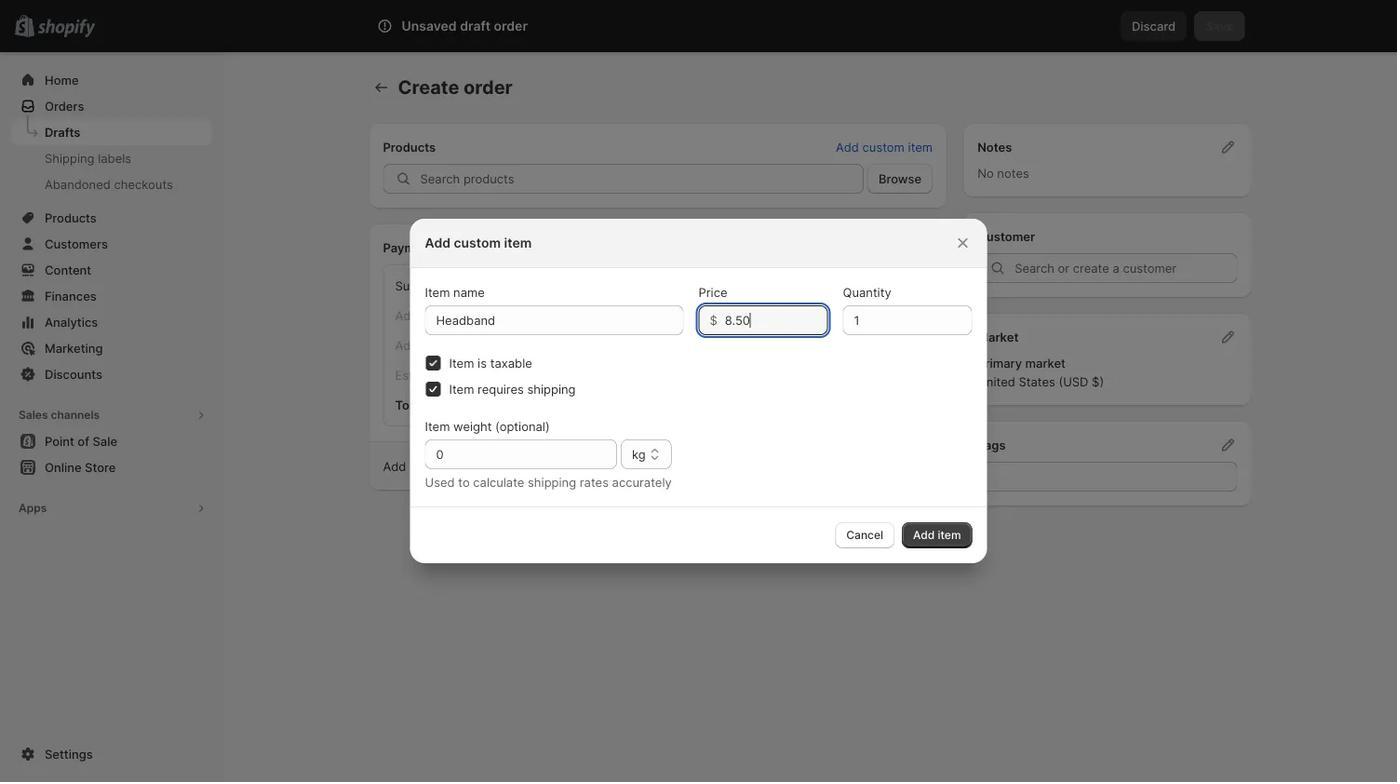 Task type: vqa. For each thing, say whether or not it's contained in the screenshot.
CREATE ORDER at the left
yes



Task type: locate. For each thing, give the bounding box(es) containing it.
add a product to calculate total and view payment options.
[[383, 459, 721, 473]]

no
[[978, 166, 994, 180]]

order
[[494, 18, 528, 34], [464, 76, 513, 99]]

checkouts
[[114, 177, 173, 191]]

view
[[592, 459, 618, 473]]

0 vertical spatial item
[[908, 140, 933, 154]]

abandoned checkouts
[[45, 177, 173, 191]]

item left name
[[425, 285, 450, 299]]

0 horizontal spatial add custom item
[[425, 235, 532, 251]]

add custom item button
[[825, 134, 944, 160]]

cancel
[[847, 528, 884, 542]]

item up item name text box
[[504, 235, 532, 251]]

home link
[[11, 67, 212, 93]]

add custom item up name
[[425, 235, 532, 251]]

home
[[45, 73, 79, 87]]

2 $0.00 from the top
[[888, 308, 921, 323]]

order right the create
[[464, 76, 513, 99]]

add custom item
[[836, 140, 933, 154], [425, 235, 532, 251]]

item up browse
[[908, 140, 933, 154]]

$0.00 up "quantity" number field
[[888, 278, 921, 293]]

abandoned
[[45, 177, 111, 191]]

custom
[[863, 140, 905, 154], [454, 235, 501, 251]]

1 vertical spatial calculate
[[473, 475, 525, 489]]

to right the product
[[468, 459, 480, 473]]

options.
[[675, 459, 721, 473]]

add custom item up browse
[[836, 140, 933, 154]]

2 vertical spatial item
[[938, 528, 961, 542]]

custom up name
[[454, 235, 501, 251]]

to right used
[[458, 475, 470, 489]]

products
[[383, 140, 436, 154]]

1 vertical spatial custom
[[454, 235, 501, 251]]

to
[[468, 459, 480, 473], [458, 475, 470, 489]]

1 vertical spatial to
[[458, 475, 470, 489]]

market
[[978, 330, 1019, 344]]

settings link
[[11, 741, 212, 767]]

total
[[395, 398, 424, 412]]

drafts link
[[11, 119, 212, 145]]

item right cancel
[[938, 528, 961, 542]]

item is taxable
[[449, 356, 532, 370]]

taxable
[[490, 356, 532, 370]]

add item button
[[902, 522, 973, 548]]

0 vertical spatial order
[[494, 18, 528, 34]]

0 horizontal spatial custom
[[454, 235, 501, 251]]

calculate
[[483, 459, 534, 473], [473, 475, 525, 489]]

shipping labels link
[[11, 145, 212, 171]]

sales channels button
[[11, 402, 212, 428]]

0 vertical spatial add custom item
[[836, 140, 933, 154]]

1 horizontal spatial add custom item
[[836, 140, 933, 154]]

0 horizontal spatial item
[[504, 235, 532, 251]]

add
[[836, 140, 859, 154], [425, 235, 451, 251], [383, 459, 406, 473], [913, 528, 935, 542]]

states
[[1019, 374, 1056, 389]]

calculate inside add custom item dialog
[[473, 475, 525, 489]]

payment
[[622, 459, 671, 473]]

united
[[978, 374, 1016, 389]]

calculate left total
[[483, 459, 534, 473]]

discounts
[[45, 367, 102, 381]]

1 vertical spatial $0.00
[[888, 308, 921, 323]]

item left is
[[449, 356, 474, 370]]

customer
[[978, 229, 1036, 243]]

orders link
[[11, 93, 212, 119]]

item for item is taxable
[[449, 356, 474, 370]]

item name
[[425, 285, 485, 299]]

Quantity number field
[[843, 305, 945, 335]]

item
[[908, 140, 933, 154], [504, 235, 532, 251], [938, 528, 961, 542]]

1 horizontal spatial custom
[[863, 140, 905, 154]]

2 horizontal spatial item
[[938, 528, 961, 542]]

market
[[1026, 356, 1066, 370]]

1 vertical spatial add custom item
[[425, 235, 532, 251]]

custom inside dialog
[[454, 235, 501, 251]]

shipping down add a product to calculate total and view payment options.
[[528, 475, 576, 489]]

custom inside button
[[863, 140, 905, 154]]

item up weight
[[449, 382, 474, 396]]

unsaved draft order
[[402, 18, 528, 34]]

create order
[[398, 76, 513, 99]]

order right draft
[[494, 18, 528, 34]]

primary market united states (usd $)
[[978, 356, 1104, 389]]

requires
[[478, 382, 524, 396]]

search
[[459, 19, 499, 33]]

item for item requires shipping
[[449, 382, 474, 396]]

add custom item dialog
[[0, 219, 1398, 563]]

weight
[[454, 419, 492, 433]]

notes
[[978, 140, 1013, 154]]

0 vertical spatial custom
[[863, 140, 905, 154]]

add inside button
[[836, 140, 859, 154]]

quantity
[[843, 285, 892, 299]]

shipping
[[527, 382, 576, 396], [528, 475, 576, 489]]

channels
[[51, 408, 100, 422]]

accurately
[[612, 475, 672, 489]]

item requires shipping
[[449, 382, 576, 396]]

shipping labels
[[45, 151, 131, 165]]

rates
[[580, 475, 609, 489]]

item left weight
[[425, 419, 450, 433]]

$)
[[1092, 374, 1104, 389]]

1 horizontal spatial item
[[908, 140, 933, 154]]

item
[[425, 285, 450, 299], [449, 356, 474, 370], [449, 382, 474, 396], [425, 419, 450, 433]]

$0.00 down quantity
[[888, 308, 921, 323]]

and
[[567, 459, 588, 473]]

1 vertical spatial order
[[464, 76, 513, 99]]

calculate down the item weight (optional) 'number field'
[[473, 475, 525, 489]]

browse
[[879, 171, 922, 186]]

(optional)
[[495, 419, 550, 433]]

discard link
[[1121, 11, 1187, 41]]

no notes
[[978, 166, 1030, 180]]

shipping up (optional)
[[527, 382, 576, 396]]

used to calculate shipping rates accurately
[[425, 475, 672, 489]]

discard
[[1132, 19, 1176, 33]]

item for item name
[[425, 285, 450, 299]]

drafts
[[45, 125, 80, 139]]

$0.00
[[888, 278, 921, 293], [888, 308, 921, 323]]

custom up browse
[[863, 140, 905, 154]]

0 vertical spatial $0.00
[[888, 278, 921, 293]]



Task type: describe. For each thing, give the bounding box(es) containing it.
apps button
[[11, 495, 212, 521]]

shopify image
[[37, 19, 95, 38]]

settings
[[45, 747, 93, 761]]

item weight (optional)
[[425, 419, 550, 433]]

add custom item inside dialog
[[425, 235, 532, 251]]

discounts link
[[11, 361, 212, 387]]

cancel button
[[836, 522, 895, 548]]

orders
[[45, 99, 84, 113]]

to inside dialog
[[458, 475, 470, 489]]

abandoned checkouts link
[[11, 171, 212, 197]]

0 vertical spatial shipping
[[527, 382, 576, 396]]

a
[[410, 459, 417, 473]]

Item weight (optional) number field
[[425, 440, 589, 469]]

apps
[[19, 501, 47, 515]]

subtotal
[[395, 278, 443, 293]]

Price text field
[[725, 305, 828, 335]]

sales channels
[[19, 408, 100, 422]]

sales
[[19, 408, 48, 422]]

$
[[710, 313, 718, 327]]

create
[[398, 76, 459, 99]]

tags
[[978, 438, 1006, 452]]

search button
[[429, 11, 969, 41]]

payment
[[383, 240, 435, 255]]

0 vertical spatial to
[[468, 459, 480, 473]]

1 vertical spatial shipping
[[528, 475, 576, 489]]

name
[[454, 285, 485, 299]]

primary
[[978, 356, 1023, 370]]

labels
[[98, 151, 131, 165]]

1 $0.00 from the top
[[888, 278, 921, 293]]

is
[[478, 356, 487, 370]]

kg
[[632, 447, 646, 461]]

shipping
[[45, 151, 95, 165]]

item inside button
[[908, 140, 933, 154]]

(usd
[[1059, 374, 1089, 389]]

Item name text field
[[425, 305, 684, 335]]

add custom item inside button
[[836, 140, 933, 154]]

total
[[538, 459, 563, 473]]

item for item weight (optional)
[[425, 419, 450, 433]]

notes
[[998, 166, 1030, 180]]

1 vertical spatial item
[[504, 235, 532, 251]]

0 vertical spatial calculate
[[483, 459, 534, 473]]

add inside button
[[913, 528, 935, 542]]

item inside button
[[938, 528, 961, 542]]

unsaved
[[402, 18, 457, 34]]

draft
[[460, 18, 491, 34]]

product
[[420, 459, 465, 473]]

price
[[699, 285, 728, 299]]

browse button
[[868, 164, 933, 194]]

add item
[[913, 528, 961, 542]]

used
[[425, 475, 455, 489]]



